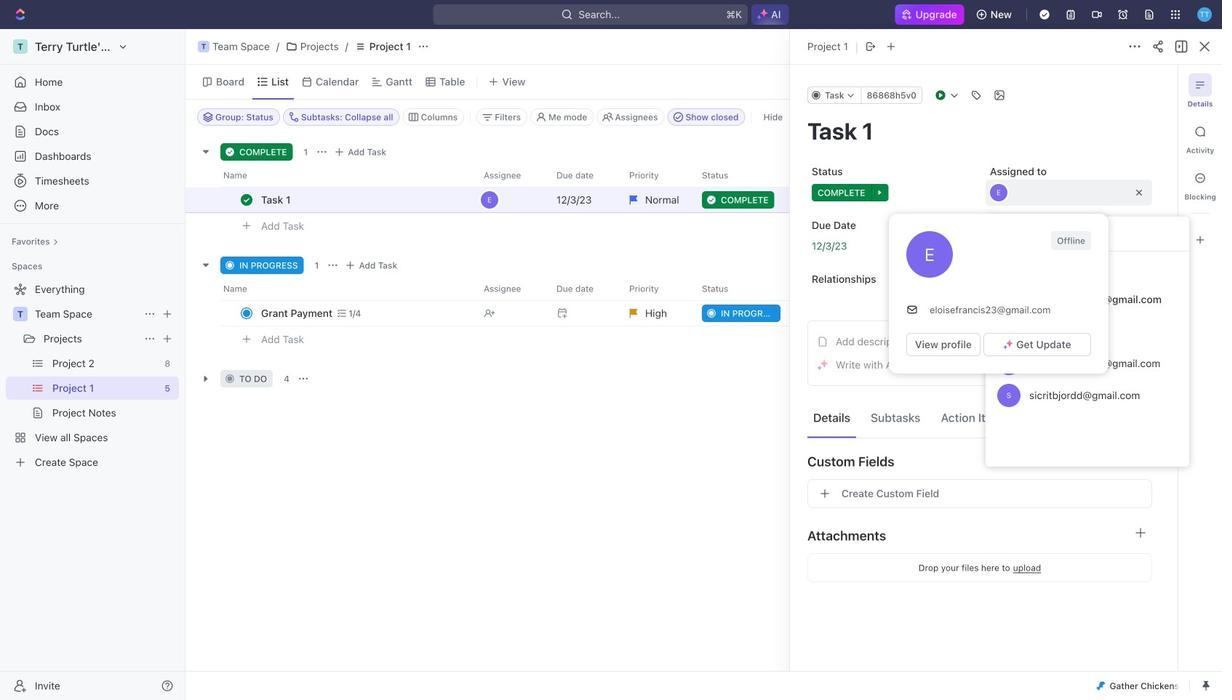 Task type: describe. For each thing, give the bounding box(es) containing it.
team space, , element inside tree
[[13, 307, 28, 322]]

sidebar navigation
[[0, 29, 186, 701]]

drumstick bite image
[[1097, 682, 1106, 691]]

tree inside sidebar navigation
[[6, 278, 179, 474]]



Task type: locate. For each thing, give the bounding box(es) containing it.
0 horizontal spatial team space, , element
[[13, 307, 28, 322]]

1 vertical spatial team space, , element
[[13, 307, 28, 322]]

task sidebar navigation tab list
[[1185, 73, 1217, 252]]

Search... text field
[[986, 217, 1190, 252]]

tree
[[6, 278, 179, 474]]

Search tasks... text field
[[1068, 106, 1214, 128]]

0 vertical spatial team space, , element
[[198, 41, 210, 52]]

team space, , element
[[198, 41, 210, 52], [13, 307, 28, 322]]

Edit task name text field
[[808, 117, 1153, 145]]

1 horizontal spatial team space, , element
[[198, 41, 210, 52]]



Task type: vqa. For each thing, say whether or not it's contained in the screenshot.
Limited
no



